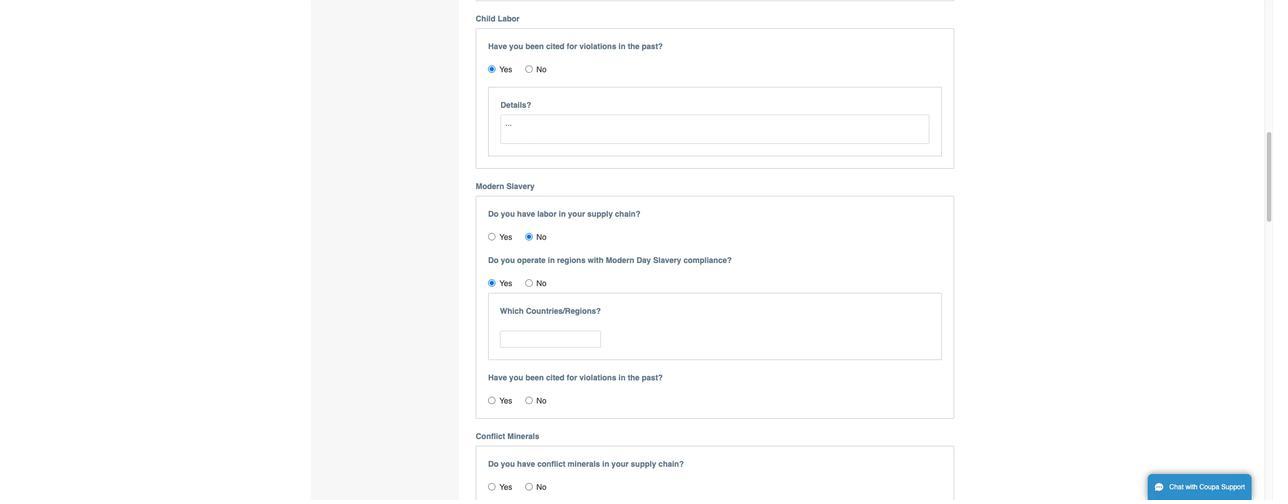 Task type: vqa. For each thing, say whether or not it's contained in the screenshot.
REGIONS
yes



Task type: describe. For each thing, give the bounding box(es) containing it.
chat with coupa support
[[1170, 483, 1246, 491]]

support
[[1222, 483, 1246, 491]]

2 past? from the top
[[642, 373, 663, 382]]

1 no from the top
[[537, 65, 547, 74]]

1 for from the top
[[567, 42, 578, 51]]

do for do you have conflict minerals in your supply chain?
[[488, 460, 499, 469]]

do you have labor in your supply chain?
[[488, 209, 641, 218]]

0 horizontal spatial chain?
[[615, 209, 641, 218]]

1 the from the top
[[628, 42, 640, 51]]

3 yes from the top
[[500, 279, 513, 288]]

1 cited from the top
[[546, 42, 565, 51]]

which
[[500, 306, 524, 316]]

conflict
[[538, 460, 566, 469]]

do you have conflict minerals in your supply chain?
[[488, 460, 684, 469]]

modern slavery
[[476, 182, 535, 191]]

1 violations from the top
[[580, 42, 617, 51]]

0 horizontal spatial your
[[568, 209, 586, 218]]

1 been from the top
[[526, 42, 544, 51]]

0 vertical spatial modern
[[476, 182, 505, 191]]

2 yes from the top
[[500, 233, 513, 242]]

operate
[[517, 256, 546, 265]]

conflict minerals
[[476, 432, 540, 441]]

1 have you been cited for violations in the past? from the top
[[488, 42, 663, 51]]

minerals
[[508, 432, 540, 441]]

2 cited from the top
[[546, 373, 565, 382]]

4 yes from the top
[[500, 397, 513, 406]]

do for do you operate in regions with modern day slavery compliance?
[[488, 256, 499, 265]]

compliance?
[[684, 256, 732, 265]]

chat
[[1170, 483, 1184, 491]]

with inside chat with coupa support button
[[1186, 483, 1198, 491]]

day
[[637, 256, 651, 265]]

1 vertical spatial supply
[[631, 460, 657, 469]]

5 no from the top
[[537, 483, 547, 492]]

2 have from the top
[[488, 373, 507, 382]]

do you operate in regions with modern day slavery compliance?
[[488, 256, 732, 265]]

minerals
[[568, 460, 600, 469]]

1 have from the top
[[488, 42, 507, 51]]

countries/regions?
[[526, 306, 601, 316]]

1 horizontal spatial your
[[612, 460, 629, 469]]

do for do you have labor in your supply chain?
[[488, 209, 499, 218]]



Task type: locate. For each thing, give the bounding box(es) containing it.
1 yes from the top
[[500, 65, 513, 74]]

do
[[488, 209, 499, 218], [488, 256, 499, 265], [488, 460, 499, 469]]

None radio
[[488, 65, 496, 73], [488, 233, 496, 240], [525, 233, 533, 240], [488, 279, 496, 287], [525, 279, 533, 287], [525, 483, 533, 491], [488, 65, 496, 73], [488, 233, 496, 240], [525, 233, 533, 240], [488, 279, 496, 287], [525, 279, 533, 287], [525, 483, 533, 491]]

Details? text field
[[501, 114, 930, 144]]

2 violations from the top
[[580, 373, 617, 382]]

0 vertical spatial past?
[[642, 42, 663, 51]]

0 horizontal spatial slavery
[[507, 182, 535, 191]]

0 vertical spatial chain?
[[615, 209, 641, 218]]

details?
[[501, 100, 532, 109]]

chain?
[[615, 209, 641, 218], [659, 460, 684, 469]]

1 have from the top
[[517, 209, 535, 218]]

labor
[[538, 209, 557, 218]]

do down conflict
[[488, 460, 499, 469]]

do down modern slavery
[[488, 209, 499, 218]]

0 vertical spatial violations
[[580, 42, 617, 51]]

0 vertical spatial have you been cited for violations in the past?
[[488, 42, 663, 51]]

1 vertical spatial violations
[[580, 373, 617, 382]]

2 do from the top
[[488, 256, 499, 265]]

yes up which
[[500, 279, 513, 288]]

have left labor
[[517, 209, 535, 218]]

1 past? from the top
[[642, 42, 663, 51]]

1 do from the top
[[488, 209, 499, 218]]

3 do from the top
[[488, 460, 499, 469]]

coupa
[[1200, 483, 1220, 491]]

no
[[537, 65, 547, 74], [537, 233, 547, 242], [537, 279, 547, 288], [537, 397, 547, 406], [537, 483, 547, 492]]

1 vertical spatial have
[[488, 373, 507, 382]]

have you been cited for violations in the past?
[[488, 42, 663, 51], [488, 373, 663, 382]]

with right chat
[[1186, 483, 1198, 491]]

0 horizontal spatial with
[[588, 256, 604, 265]]

1 vertical spatial have you been cited for violations in the past?
[[488, 373, 663, 382]]

1 vertical spatial your
[[612, 460, 629, 469]]

slavery right day
[[654, 256, 682, 265]]

violations
[[580, 42, 617, 51], [580, 373, 617, 382]]

yes up 'conflict minerals'
[[500, 397, 513, 406]]

2 no from the top
[[537, 233, 547, 242]]

2 have from the top
[[517, 460, 535, 469]]

0 vertical spatial the
[[628, 42, 640, 51]]

1 vertical spatial modern
[[606, 256, 635, 265]]

1 vertical spatial chain?
[[659, 460, 684, 469]]

1 vertical spatial cited
[[546, 373, 565, 382]]

your right labor
[[568, 209, 586, 218]]

1 vertical spatial the
[[628, 373, 640, 382]]

2 have you been cited for violations in the past? from the top
[[488, 373, 663, 382]]

been
[[526, 42, 544, 51], [526, 373, 544, 382]]

0 vertical spatial been
[[526, 42, 544, 51]]

0 vertical spatial slavery
[[507, 182, 535, 191]]

have
[[488, 42, 507, 51], [488, 373, 507, 382]]

1 horizontal spatial with
[[1186, 483, 1198, 491]]

have
[[517, 209, 535, 218], [517, 460, 535, 469]]

which countries/regions?
[[500, 306, 601, 316]]

past?
[[642, 42, 663, 51], [642, 373, 663, 382]]

child
[[476, 14, 496, 23]]

with
[[588, 256, 604, 265], [1186, 483, 1198, 491]]

yes up details?
[[500, 65, 513, 74]]

selected list box
[[496, 318, 605, 326]]

your right minerals
[[612, 460, 629, 469]]

have left conflict
[[517, 460, 535, 469]]

0 vertical spatial supply
[[588, 209, 613, 218]]

have for labor
[[517, 209, 535, 218]]

yes
[[500, 65, 513, 74], [500, 233, 513, 242], [500, 279, 513, 288], [500, 397, 513, 406], [500, 483, 513, 492]]

2 for from the top
[[567, 373, 578, 382]]

you
[[510, 42, 524, 51], [501, 209, 515, 218], [501, 256, 515, 265], [510, 373, 524, 382], [501, 460, 515, 469]]

1 horizontal spatial supply
[[631, 460, 657, 469]]

labor
[[498, 14, 520, 23]]

chat with coupa support button
[[1149, 474, 1253, 500]]

conflict
[[476, 432, 505, 441]]

the
[[628, 42, 640, 51], [628, 373, 640, 382]]

slavery
[[507, 182, 535, 191], [654, 256, 682, 265]]

0 vertical spatial have
[[488, 42, 507, 51]]

1 horizontal spatial modern
[[606, 256, 635, 265]]

None field
[[500, 331, 601, 348]]

0 vertical spatial for
[[567, 42, 578, 51]]

cited
[[546, 42, 565, 51], [546, 373, 565, 382]]

0 vertical spatial have
[[517, 209, 535, 218]]

for
[[567, 42, 578, 51], [567, 373, 578, 382]]

0 vertical spatial do
[[488, 209, 499, 218]]

0 horizontal spatial supply
[[588, 209, 613, 218]]

supply
[[588, 209, 613, 218], [631, 460, 657, 469]]

yes down modern slavery
[[500, 233, 513, 242]]

0 horizontal spatial modern
[[476, 182, 505, 191]]

None radio
[[525, 65, 533, 73], [488, 397, 496, 404], [525, 397, 533, 404], [488, 483, 496, 491], [525, 65, 533, 73], [488, 397, 496, 404], [525, 397, 533, 404], [488, 483, 496, 491]]

1 horizontal spatial chain?
[[659, 460, 684, 469]]

2 been from the top
[[526, 373, 544, 382]]

0 vertical spatial your
[[568, 209, 586, 218]]

slavery up do you have labor in your supply chain?
[[507, 182, 535, 191]]

0 vertical spatial with
[[588, 256, 604, 265]]

1 vertical spatial do
[[488, 256, 499, 265]]

yes down 'conflict minerals'
[[500, 483, 513, 492]]

1 horizontal spatial slavery
[[654, 256, 682, 265]]

in
[[619, 42, 626, 51], [559, 209, 566, 218], [548, 256, 555, 265], [619, 373, 626, 382], [603, 460, 610, 469]]

1 vertical spatial slavery
[[654, 256, 682, 265]]

regions
[[557, 256, 586, 265]]

1 vertical spatial with
[[1186, 483, 1198, 491]]

child labor
[[476, 14, 520, 23]]

do left operate
[[488, 256, 499, 265]]

with right 'regions'
[[588, 256, 604, 265]]

2 the from the top
[[628, 373, 640, 382]]

0 vertical spatial cited
[[546, 42, 565, 51]]

3 no from the top
[[537, 279, 547, 288]]

1 vertical spatial past?
[[642, 373, 663, 382]]

1 vertical spatial have
[[517, 460, 535, 469]]

1 vertical spatial for
[[567, 373, 578, 382]]

have for conflict
[[517, 460, 535, 469]]

5 yes from the top
[[500, 483, 513, 492]]

your
[[568, 209, 586, 218], [612, 460, 629, 469]]

1 vertical spatial been
[[526, 373, 544, 382]]

4 no from the top
[[537, 397, 547, 406]]

2 vertical spatial do
[[488, 460, 499, 469]]

modern
[[476, 182, 505, 191], [606, 256, 635, 265]]



